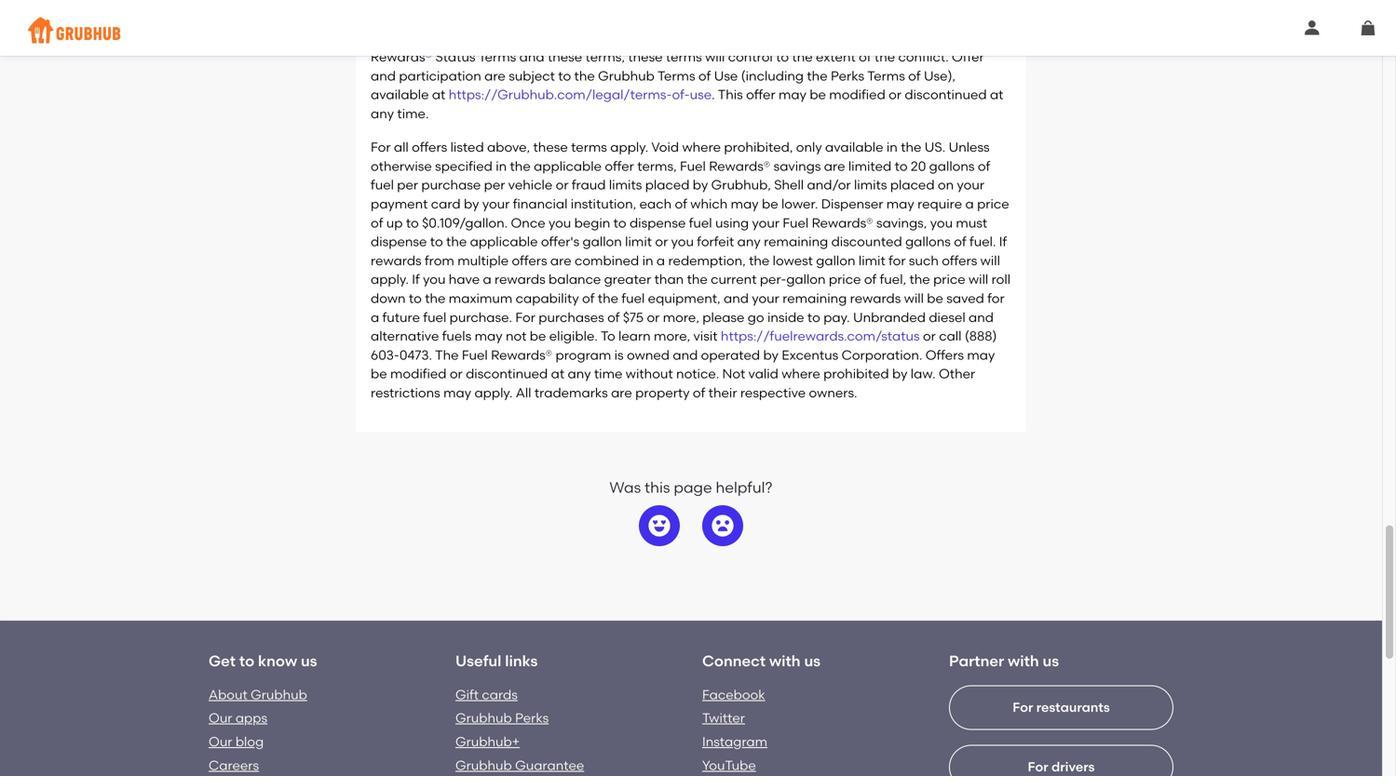 Task type: locate. For each thing, give the bounding box(es) containing it.
dispense down the up
[[371, 234, 427, 250]]

0 horizontal spatial per
[[397, 177, 418, 193]]

for up fuel,
[[889, 253, 906, 269]]

0 vertical spatial available
[[371, 87, 429, 102]]

0 horizontal spatial with
[[769, 652, 801, 670]]

2 vertical spatial apply.
[[475, 385, 513, 401]]

gallon up combined
[[583, 234, 622, 250]]

1 horizontal spatial offer
[[746, 87, 776, 102]]

1 vertical spatial apply.
[[371, 272, 409, 288]]

0 vertical spatial limit
[[625, 234, 652, 250]]

perks
[[831, 68, 864, 84], [515, 711, 549, 727]]

1 horizontal spatial in
[[642, 253, 653, 269]]

limit down discounted
[[859, 253, 886, 269]]

your down per-
[[752, 291, 779, 306]]

be inside or call (888) 603-0473. the fuel rewards® program is owned and operated by excentus corporation. offers may be modified or discontinued at any time without notice. not valid where prohibited by law. other restrictions may apply. all trademarks are property of their respective owners.
[[371, 366, 387, 382]]

0 horizontal spatial terms
[[571, 139, 607, 155]]

rewards up capability
[[495, 272, 546, 288]]

0 vertical spatial discontinued
[[905, 87, 987, 102]]

0 vertical spatial in
[[887, 139, 898, 155]]

if right fuel.
[[999, 234, 1007, 250]]

the
[[435, 347, 459, 363]]

2 horizontal spatial in
[[887, 139, 898, 155]]

2 us from the left
[[804, 652, 821, 670]]

0 horizontal spatial dispense
[[371, 234, 427, 250]]

vehicle
[[508, 177, 553, 193]]

at inside or call (888) 603-0473. the fuel rewards® program is owned and operated by excentus corporation. offers may be modified or discontinued at any time without notice. not valid where prohibited by law. other restrictions may apply. all trademarks are property of their respective owners.
[[551, 366, 565, 382]]

1 placed from the left
[[645, 177, 690, 193]]

1 vertical spatial terms
[[571, 139, 607, 155]]

gift cards link
[[455, 687, 518, 703]]

and down current
[[724, 291, 749, 306]]

0 horizontal spatial terms,
[[585, 49, 625, 65]]

alternative
[[371, 328, 439, 344]]

1 vertical spatial available
[[825, 139, 883, 155]]

diesel
[[929, 310, 966, 325]]

more, down "equipment," on the top of the page
[[663, 310, 699, 325]]

1 horizontal spatial discontinued
[[905, 87, 987, 102]]

drivers
[[1052, 760, 1095, 776]]

terms
[[666, 49, 702, 65], [571, 139, 607, 155]]

be
[[810, 87, 826, 102], [762, 196, 778, 212], [927, 291, 943, 306], [530, 328, 546, 344], [371, 366, 387, 382]]

will left roll
[[969, 272, 988, 288]]

for restaurants
[[1013, 700, 1110, 716]]

useful
[[455, 652, 501, 670]]

1 horizontal spatial apply.
[[475, 385, 513, 401]]

go
[[748, 310, 764, 325]]

0 vertical spatial offer
[[746, 87, 776, 102]]

rewards
[[371, 253, 422, 269], [495, 272, 546, 288], [850, 291, 901, 306]]

up
[[386, 215, 403, 231]]

forfeit
[[697, 234, 734, 250]]

2 our from the top
[[209, 734, 232, 750]]

0 vertical spatial perks
[[831, 68, 864, 84]]

any inside or call (888) 603-0473. the fuel rewards® program is owned and operated by excentus corporation. offers may be modified or discontinued at any time without notice. not valid where prohibited by law. other restrictions may apply. all trademarks are property of their respective owners.
[[568, 366, 591, 382]]

0 vertical spatial if
[[999, 234, 1007, 250]]

fuel down lower.
[[783, 215, 809, 231]]

remaining
[[764, 234, 828, 250], [783, 291, 847, 306]]

2 vertical spatial any
[[568, 366, 591, 382]]

more,
[[663, 310, 699, 325], [654, 328, 690, 344]]

status left terms").
[[575, 30, 615, 46]]

or inside . this offer may be modified or discontinued at any time.
[[889, 87, 902, 102]]

0 vertical spatial status
[[575, 30, 615, 46]]

1 vertical spatial any
[[737, 234, 761, 250]]

0 horizontal spatial modified
[[390, 366, 447, 382]]

2 horizontal spatial for
[[987, 291, 1005, 306]]

instagram link
[[702, 734, 768, 750]]

and/or
[[807, 177, 851, 193]]

this page was not helpful image
[[712, 515, 734, 537]]

our
[[209, 711, 232, 727], [209, 734, 232, 750]]

1 vertical spatial modified
[[390, 366, 447, 382]]

apps
[[235, 711, 267, 727]]

2 horizontal spatial offers
[[942, 253, 977, 269]]

of right the each
[[675, 196, 687, 212]]

our up the careers "link"
[[209, 734, 232, 750]]

1 vertical spatial perks
[[515, 711, 549, 727]]

0 vertical spatial terms,
[[585, 49, 625, 65]]

for left drivers
[[1028, 760, 1048, 776]]

1 vertical spatial dispense
[[371, 234, 427, 250]]

void
[[651, 139, 679, 155]]

property
[[635, 385, 690, 401]]

the right "in" on the left top of the page
[[687, 30, 707, 46]]

rewards up unbranded
[[850, 291, 901, 306]]

small image
[[1361, 20, 1376, 35]]

us
[[301, 652, 317, 670], [804, 652, 821, 670], [1043, 652, 1059, 670]]

twitter link
[[702, 711, 745, 727]]

applicable
[[534, 158, 602, 174], [470, 234, 538, 250]]

in up 'greater'
[[642, 253, 653, 269]]

1 horizontal spatial available
[[825, 139, 883, 155]]

perks inside the for complete fuel rewards® tier status terms and conditions ("fuel rewards® status terms"). in the event of a direct conflict between the fuel rewards® status terms and these terms, these terms will control to the extent of the conflict. offer and participation are subject to the grubhub terms of use (including the perks terms of use), available at
[[831, 68, 864, 84]]

status
[[575, 30, 615, 46], [435, 49, 476, 65]]

discontinued down use),
[[905, 87, 987, 102]]

fuel down which
[[689, 215, 712, 231]]

apply.
[[610, 139, 648, 155], [371, 272, 409, 288], [475, 385, 513, 401]]

1 limits from the left
[[609, 177, 642, 193]]

2 vertical spatial for
[[987, 291, 1005, 306]]

terms down between
[[867, 68, 905, 84]]

fuel up fuels at the top of page
[[423, 310, 446, 325]]

these right above,
[[533, 139, 568, 155]]

conflict
[[816, 30, 863, 46]]

get
[[209, 652, 236, 670]]

and
[[371, 30, 396, 46], [519, 49, 544, 65], [371, 68, 396, 84], [724, 291, 749, 306], [969, 310, 994, 325], [673, 347, 698, 363]]

dispense
[[630, 215, 686, 231], [371, 234, 427, 250]]

1 vertical spatial where
[[782, 366, 820, 382]]

apply. left all
[[475, 385, 513, 401]]

where inside for all offers listed above, these terms apply. void where prohibited, only available in the us. unless otherwise specified in the applicable offer terms, fuel rewards® savings are limited to 20 gallons of fuel per purchase per vehicle or fraud limits placed by grubhub, shell and/or limits placed on your payment card by your financial institution, each of which may be lower. dispenser may require a price of up to $0.109/gallon. once you begin to dispense fuel using your fuel rewards® savings, you must dispense to the applicable offer's gallon limit or you forfeit any remaining discounted gallons of fuel. if rewards from multiple offers are combined in a redemption, the lowest gallon limit for such offers will apply. if you have a rewards balance greater than the current per-gallon price of fuel, the price will roll down to the maximum capability of the fuel equipment, and your remaining rewards will be saved for a future fuel purchase. for purchases of $75 or more, please go inside to pay. unbranded diesel and alternative fuels may not be eligible. to learn more, visit
[[682, 139, 721, 155]]

modified down 0473.
[[390, 366, 447, 382]]

of down balance
[[582, 291, 595, 306]]

of down 'must'
[[954, 234, 967, 250]]

page
[[674, 479, 712, 497]]

$75
[[623, 310, 644, 325]]

down
[[371, 291, 406, 306]]

may down grubhub,
[[731, 196, 759, 212]]

in down above,
[[496, 158, 507, 174]]

(888)
[[965, 328, 997, 344]]

time.
[[397, 106, 429, 121]]

rewards® up grubhub,
[[709, 158, 771, 174]]

1 vertical spatial terms,
[[637, 158, 677, 174]]

call
[[939, 328, 962, 344]]

apply. left void
[[610, 139, 648, 155]]

1 per from the left
[[397, 177, 418, 193]]

1 horizontal spatial placed
[[890, 177, 935, 193]]

in up 'limited'
[[887, 139, 898, 155]]

listed
[[450, 139, 484, 155]]

0 horizontal spatial at
[[432, 87, 446, 102]]

with right connect
[[769, 652, 801, 670]]

about grubhub link
[[209, 687, 307, 703]]

offers
[[926, 347, 964, 363]]

applicable up fraud
[[534, 158, 602, 174]]

2 horizontal spatial rewards
[[850, 291, 901, 306]]

2 vertical spatial in
[[642, 253, 653, 269]]

limited
[[848, 158, 892, 174]]

2 horizontal spatial any
[[737, 234, 761, 250]]

rewards® down not
[[491, 347, 552, 363]]

https://grubhub.com/legal/terms-of-use link
[[449, 87, 712, 102]]

be down shell
[[762, 196, 778, 212]]

to up https://grubhub.com/legal/terms-
[[558, 68, 571, 84]]

a down down
[[371, 310, 379, 325]]

or call (888) 603-0473. the fuel rewards® program is owned and operated by excentus corporation. offers may be modified or discontinued at any time without notice. not valid where prohibited by law. other restrictions may apply. all trademarks are property of their respective owners.
[[371, 328, 997, 401]]

placed down the "20"
[[890, 177, 935, 193]]

offer's
[[541, 234, 580, 250]]

2 horizontal spatial apply.
[[610, 139, 648, 155]]

1 horizontal spatial us
[[804, 652, 821, 670]]

0 horizontal spatial for
[[724, 11, 741, 27]]

must
[[956, 215, 987, 231]]

1 horizontal spatial per
[[484, 177, 505, 193]]

1 vertical spatial discontinued
[[466, 366, 548, 382]]

1 vertical spatial applicable
[[470, 234, 538, 250]]

subject
[[509, 68, 555, 84]]

gallon
[[583, 234, 622, 250], [816, 253, 856, 269], [786, 272, 826, 288]]

1 vertical spatial for
[[889, 253, 906, 269]]

offers
[[412, 139, 447, 155], [512, 253, 547, 269], [942, 253, 977, 269]]

available
[[371, 87, 429, 102], [825, 139, 883, 155]]

0 vertical spatial modified
[[829, 87, 886, 102]]

terms, down terms").
[[585, 49, 625, 65]]

or
[[889, 87, 902, 102], [556, 177, 569, 193], [655, 234, 668, 250], [647, 310, 660, 325], [923, 328, 936, 344], [450, 366, 463, 382]]

price up pay.
[[829, 272, 861, 288]]

roll
[[992, 272, 1011, 288]]

to right the up
[[406, 215, 419, 231]]

1 horizontal spatial terms,
[[637, 158, 677, 174]]

0 vertical spatial remaining
[[764, 234, 828, 250]]

corporation.
[[842, 347, 922, 363]]

by
[[693, 177, 708, 193], [464, 196, 479, 212], [763, 347, 779, 363], [892, 366, 908, 382]]

0 horizontal spatial where
[[682, 139, 721, 155]]

1 with from the left
[[769, 652, 801, 670]]

by up which
[[693, 177, 708, 193]]

at
[[432, 87, 446, 102], [990, 87, 1004, 102], [551, 366, 565, 382]]

1 horizontal spatial dispense
[[630, 215, 686, 231]]

0 horizontal spatial any
[[371, 106, 394, 121]]

1 horizontal spatial where
[[782, 366, 820, 382]]

offer
[[746, 87, 776, 102], [605, 158, 634, 174]]

us for connect with us
[[804, 652, 821, 670]]

1 vertical spatial in
[[496, 158, 507, 174]]

about grubhub our apps our                                     blog careers
[[209, 687, 307, 774]]

fuel up the "conflict"
[[808, 11, 834, 27]]

0 horizontal spatial in
[[496, 158, 507, 174]]

terms, inside for all offers listed above, these terms apply. void where prohibited, only available in the us. unless otherwise specified in the applicable offer terms, fuel rewards® savings are limited to 20 gallons of fuel per purchase per vehicle or fraud limits placed by grubhub, shell and/or limits placed on your payment card by your financial institution, each of which may be lower. dispenser may require a price of up to $0.109/gallon. once you begin to dispense fuel using your fuel rewards® savings, you must dispense to the applicable offer's gallon limit or you forfeit any remaining discounted gallons of fuel. if rewards from multiple offers are combined in a redemption, the lowest gallon limit for such offers will apply. if you have a rewards balance greater than the current per-gallon price of fuel, the price will roll down to the maximum capability of the fuel equipment, and your remaining rewards will be saved for a future fuel purchase. for purchases of $75 or more, please go inside to pay. unbranded diesel and alternative fuels may not be eligible. to learn more, visit
[[637, 158, 677, 174]]

0 vertical spatial applicable
[[534, 158, 602, 174]]

discontinued inside or call (888) 603-0473. the fuel rewards® program is owned and operated by excentus corporation. offers may be modified or discontinued at any time without notice. not valid where prohibited by law. other restrictions may apply. all trademarks are property of their respective owners.
[[466, 366, 548, 382]]

0 vertical spatial for
[[724, 11, 741, 27]]

you down 'require'
[[930, 215, 953, 231]]

1 horizontal spatial perks
[[831, 68, 864, 84]]

any down 'program'
[[568, 366, 591, 382]]

require
[[918, 196, 962, 212]]

about
[[209, 687, 248, 703]]

1 vertical spatial if
[[412, 272, 420, 288]]

are inside the for complete fuel rewards® tier status terms and conditions ("fuel rewards® status terms"). in the event of a direct conflict between the fuel rewards® status terms and these terms, these terms will control to the extent of the conflict. offer and participation are subject to the grubhub terms of use (including the perks terms of use), available at
[[484, 68, 506, 84]]

0 vertical spatial apply.
[[610, 139, 648, 155]]

1 horizontal spatial limits
[[854, 177, 887, 193]]

operated
[[701, 347, 760, 363]]

1 horizontal spatial any
[[568, 366, 591, 382]]

be inside . this offer may be modified or discontinued at any time.
[[810, 87, 826, 102]]

may down (including
[[779, 87, 807, 102]]

gallons up on
[[929, 158, 975, 174]]

1 horizontal spatial for
[[889, 253, 906, 269]]

lower.
[[781, 196, 818, 212]]

0 vertical spatial terms
[[666, 49, 702, 65]]

fuel inside or call (888) 603-0473. the fuel rewards® program is owned and operated by excentus corporation. offers may be modified or discontinued at any time without notice. not valid where prohibited by law. other restrictions may apply. all trademarks are property of their respective owners.
[[462, 347, 488, 363]]

modified down extent
[[829, 87, 886, 102]]

0 horizontal spatial status
[[435, 49, 476, 65]]

of down notice.
[[693, 385, 705, 401]]

0 horizontal spatial available
[[371, 87, 429, 102]]

grubhub,
[[711, 177, 771, 193]]

0 horizontal spatial limits
[[609, 177, 642, 193]]

pay.
[[824, 310, 850, 325]]

2 horizontal spatial us
[[1043, 652, 1059, 670]]

any left time.
[[371, 106, 394, 121]]

the down $0.109/gallon.
[[446, 234, 467, 250]]

for drivers link
[[949, 745, 1174, 777]]

status up participation on the top of page
[[435, 49, 476, 65]]

2 horizontal spatial price
[[977, 196, 1009, 212]]

for restaurants link
[[949, 686, 1174, 777]]

2 vertical spatial rewards
[[850, 291, 901, 306]]

will inside the for complete fuel rewards® tier status terms and conditions ("fuel rewards® status terms"). in the event of a direct conflict between the fuel rewards® status terms and these terms, these terms will control to the extent of the conflict. offer and participation are subject to the grubhub terms of use (including the perks terms of use), available at
[[705, 49, 725, 65]]

modified inside or call (888) 603-0473. the fuel rewards® program is owned and operated by excentus corporation. offers may be modified or discontinued at any time without notice. not valid where prohibited by law. other restrictions may apply. all trademarks are property of their respective owners.
[[390, 366, 447, 382]]

are
[[484, 68, 506, 84], [824, 158, 845, 174], [550, 253, 572, 269], [611, 385, 632, 401]]

1 horizontal spatial rewards
[[495, 272, 546, 288]]

direct
[[776, 30, 813, 46]]

rewards® down conditions
[[371, 49, 432, 65]]

where down excentus
[[782, 366, 820, 382]]

terms inside the for complete fuel rewards® tier status terms and conditions ("fuel rewards® status terms"). in the event of a direct conflict between the fuel rewards® status terms and these terms, these terms will control to the extent of the conflict. offer and participation are subject to the grubhub terms of use (including the perks terms of use), available at
[[666, 49, 702, 65]]

a
[[764, 30, 773, 46], [965, 196, 974, 212], [657, 253, 665, 269], [483, 272, 491, 288], [371, 310, 379, 325]]

price
[[977, 196, 1009, 212], [829, 272, 861, 288], [933, 272, 966, 288]]

grubhub inside about grubhub our apps our                                     blog careers
[[251, 687, 307, 703]]

us right connect
[[804, 652, 821, 670]]

2 placed from the left
[[890, 177, 935, 193]]

by up $0.109/gallon.
[[464, 196, 479, 212]]

gallons
[[929, 158, 975, 174], [905, 234, 951, 250]]

are up and/or
[[824, 158, 845, 174]]

are down offer's at left top
[[550, 253, 572, 269]]

a down complete
[[764, 30, 773, 46]]

where inside or call (888) 603-0473. the fuel rewards® program is owned and operated by excentus corporation. offers may be modified or discontinued at any time without notice. not valid where prohibited by law. other restrictions may apply. all trademarks are property of their respective owners.
[[782, 366, 820, 382]]

0 vertical spatial any
[[371, 106, 394, 121]]

with for partner
[[1008, 652, 1039, 670]]

are inside or call (888) 603-0473. the fuel rewards® program is owned and operated by excentus corporation. offers may be modified or discontinued at any time without notice. not valid where prohibited by law. other restrictions may apply. all trademarks are property of their respective owners.
[[611, 385, 632, 401]]

combined
[[575, 253, 639, 269]]

2 limits from the left
[[854, 177, 887, 193]]

1 horizontal spatial at
[[551, 366, 565, 382]]

3 us from the left
[[1043, 652, 1059, 670]]

1 horizontal spatial terms
[[666, 49, 702, 65]]

the up vehicle
[[510, 158, 531, 174]]

0 horizontal spatial offer
[[605, 158, 634, 174]]

1 vertical spatial offer
[[605, 158, 634, 174]]

of inside or call (888) 603-0473. the fuel rewards® program is owned and operated by excentus corporation. offers may be modified or discontinued at any time without notice. not valid where prohibited by law. other restrictions may apply. all trademarks are property of their respective owners.
[[693, 385, 705, 401]]

available up time.
[[371, 87, 429, 102]]

and up subject
[[519, 49, 544, 65]]

instagram
[[702, 734, 768, 750]]

2 with from the left
[[1008, 652, 1039, 670]]

perks down extent
[[831, 68, 864, 84]]

limit
[[625, 234, 652, 250], [859, 253, 886, 269]]

apply. up down
[[371, 272, 409, 288]]

1 horizontal spatial modified
[[829, 87, 886, 102]]

1 vertical spatial status
[[435, 49, 476, 65]]

2 horizontal spatial at
[[990, 87, 1004, 102]]

for for for drivers
[[1028, 760, 1048, 776]]

all
[[394, 139, 409, 155]]

0 horizontal spatial us
[[301, 652, 317, 670]]

be right not
[[530, 328, 546, 344]]

grubhub down know at left bottom
[[251, 687, 307, 703]]

or left fraud
[[556, 177, 569, 193]]

with
[[769, 652, 801, 670], [1008, 652, 1039, 670]]

to
[[776, 49, 789, 65], [558, 68, 571, 84], [895, 158, 908, 174], [406, 215, 419, 231], [613, 215, 626, 231], [430, 234, 443, 250], [409, 291, 422, 306], [807, 310, 820, 325], [239, 652, 254, 670]]

gallon down discounted
[[816, 253, 856, 269]]

0 vertical spatial our
[[209, 711, 232, 727]]

0 horizontal spatial discontinued
[[466, 366, 548, 382]]

grubhub logo image
[[28, 12, 121, 49]]

these down terms").
[[628, 49, 663, 65]]

grubhub down terms").
[[598, 68, 655, 84]]

connect
[[702, 652, 766, 670]]

for left all
[[371, 139, 391, 155]]

are down time
[[611, 385, 632, 401]]



Task type: describe. For each thing, give the bounding box(es) containing it.
1 horizontal spatial if
[[999, 234, 1007, 250]]

available inside the for complete fuel rewards® tier status terms and conditions ("fuel rewards® status terms"). in the event of a direct conflict between the fuel rewards® status terms and these terms, these terms will control to the extent of the conflict. offer and participation are subject to the grubhub terms of use (including the perks terms of use), available at
[[371, 87, 429, 102]]

available inside for all offers listed above, these terms apply. void where prohibited, only available in the us. unless otherwise specified in the applicable offer terms, fuel rewards® savings are limited to 20 gallons of fuel per purchase per vehicle or fraud limits placed by grubhub, shell and/or limits placed on your payment card by your financial institution, each of which may be lower. dispenser may require a price of up to $0.109/gallon. once you begin to dispense fuel using your fuel rewards® savings, you must dispense to the applicable offer's gallon limit or you forfeit any remaining discounted gallons of fuel. if rewards from multiple offers are combined in a redemption, the lowest gallon limit for such offers will apply. if you have a rewards balance greater than the current per-gallon price of fuel, the price will roll down to the maximum capability of the fuel equipment, and your remaining rewards will be saved for a future fuel purchase. for purchases of $75 or more, please go inside to pay. unbranded diesel and alternative fuels may not be eligible. to learn more, visit
[[825, 139, 883, 155]]

. this offer may be modified or discontinued at any time.
[[371, 87, 1004, 121]]

2 vertical spatial gallon
[[786, 272, 826, 288]]

.
[[712, 87, 715, 102]]

the down from on the left top of the page
[[425, 291, 446, 306]]

may up savings,
[[886, 196, 914, 212]]

("fuel
[[471, 30, 507, 46]]

us for partner with us
[[1043, 652, 1059, 670]]

a down multiple
[[483, 272, 491, 288]]

0 vertical spatial gallon
[[583, 234, 622, 250]]

connect with us
[[702, 652, 821, 670]]

a up "than"
[[657, 253, 665, 269]]

which
[[690, 196, 728, 212]]

purchases
[[539, 310, 604, 325]]

grubhub guarantee link
[[455, 758, 584, 774]]

the down status on the right top of page
[[925, 30, 946, 46]]

fuel.
[[970, 234, 996, 250]]

payment
[[371, 196, 428, 212]]

your right on
[[957, 177, 985, 193]]

control
[[728, 49, 773, 65]]

offer inside for all offers listed above, these terms apply. void where prohibited, only available in the us. unless otherwise specified in the applicable offer terms, fuel rewards® savings are limited to 20 gallons of fuel per purchase per vehicle or fraud limits placed by grubhub, shell and/or limits placed on your payment card by your financial institution, each of which may be lower. dispenser may require a price of up to $0.109/gallon. once you begin to dispense fuel using your fuel rewards® savings, you must dispense to the applicable offer's gallon limit or you forfeit any remaining discounted gallons of fuel. if rewards from multiple offers are combined in a redemption, the lowest gallon limit for such offers will apply. if you have a rewards balance greater than the current per-gallon price of fuel, the price will roll down to the maximum capability of the fuel equipment, and your remaining rewards will be saved for a future fuel purchase. for purchases of $75 or more, please go inside to pay. unbranded diesel and alternative fuels may not be eligible. to learn more, visit
[[605, 158, 634, 174]]

shell
[[774, 177, 804, 193]]

your right using
[[752, 215, 780, 231]]

greater
[[604, 272, 651, 288]]

may down purchase.
[[475, 328, 503, 344]]

and left participation on the top of page
[[371, 68, 396, 84]]

of down conflict.
[[908, 68, 921, 84]]

a inside the for complete fuel rewards® tier status terms and conditions ("fuel rewards® status terms"). in the event of a direct conflict between the fuel rewards® status terms and these terms, these terms will control to the extent of the conflict. offer and participation are subject to the grubhub terms of use (including the perks terms of use), available at
[[764, 30, 773, 46]]

the down the redemption,
[[687, 272, 708, 288]]

maximum
[[449, 291, 513, 306]]

for for for all offers listed above, these terms apply. void where prohibited, only available in the us. unless otherwise specified in the applicable offer terms, fuel rewards® savings are limited to 20 gallons of fuel per purchase per vehicle or fraud limits placed by grubhub, shell and/or limits placed on your payment card by your financial institution, each of which may be lower. dispenser may require a price of up to $0.109/gallon. once you begin to dispense fuel using your fuel rewards® savings, you must dispense to the applicable offer's gallon limit or you forfeit any remaining discounted gallons of fuel. if rewards from multiple offers are combined in a redemption, the lowest gallon limit for such offers will apply. if you have a rewards balance greater than the current per-gallon price of fuel, the price will roll down to the maximum capability of the fuel equipment, and your remaining rewards will be saved for a future fuel purchase. for purchases of $75 or more, please go inside to pay. unbranded diesel and alternative fuels may not be eligible. to learn more, visit
[[371, 139, 391, 155]]

the up the "20"
[[901, 139, 922, 155]]

you up the redemption,
[[671, 234, 694, 250]]

to left the "20"
[[895, 158, 908, 174]]

such
[[909, 253, 939, 269]]

small image
[[1305, 20, 1320, 35]]

0 horizontal spatial offers
[[412, 139, 447, 155]]

0 vertical spatial rewards
[[371, 253, 422, 269]]

partner
[[949, 652, 1004, 670]]

to up 'https://fuelrewards.com/status' at the right of the page
[[807, 310, 820, 325]]

terms right status on the right top of page
[[967, 11, 1005, 27]]

0 horizontal spatial if
[[412, 272, 420, 288]]

owners.
[[809, 385, 857, 401]]

only
[[796, 139, 822, 155]]

this page was helpful image
[[648, 515, 671, 537]]

to down institution,
[[613, 215, 626, 231]]

perks inside the gift cards grubhub perks grubhub+ grubhub guarantee
[[515, 711, 549, 727]]

terms up of-
[[658, 68, 695, 84]]

get to know us
[[209, 652, 317, 670]]

for drivers
[[1028, 760, 1095, 776]]

begin
[[574, 215, 610, 231]]

1 vertical spatial rewards
[[495, 272, 546, 288]]

savings,
[[876, 215, 927, 231]]

notice.
[[676, 366, 719, 382]]

the down direct
[[792, 49, 813, 65]]

their
[[708, 385, 737, 401]]

by left law.
[[892, 366, 908, 382]]

between
[[867, 30, 922, 46]]

use
[[714, 68, 738, 84]]

unbranded
[[853, 310, 926, 325]]

https://grubhub.com/legal/terms-
[[449, 87, 672, 102]]

prohibited
[[824, 366, 889, 382]]

rewards® inside or call (888) 603-0473. the fuel rewards® program is owned and operated by excentus corporation. offers may be modified or discontinued at any time without notice. not valid where prohibited by law. other restrictions may apply. all trademarks are property of their respective owners.
[[491, 347, 552, 363]]

of right extent
[[859, 49, 871, 65]]

the down extent
[[807, 68, 828, 84]]

youtube
[[702, 758, 756, 774]]

financial
[[513, 196, 568, 212]]

0 vertical spatial gallons
[[929, 158, 975, 174]]

to up future
[[409, 291, 422, 306]]

for complete fuel rewards® tier status terms and conditions ("fuel rewards® status terms"). in the event of a direct conflict between the fuel rewards® status terms and these terms, these terms will control to the extent of the conflict. offer and participation are subject to the grubhub terms of use (including the perks terms of use), available at
[[371, 11, 1005, 102]]

inside
[[767, 310, 804, 325]]

trademarks
[[535, 385, 608, 401]]

fraud
[[572, 177, 606, 193]]

of up use on the top
[[698, 68, 711, 84]]

time
[[594, 366, 623, 382]]

to right get
[[239, 652, 254, 670]]

fuel up $75 in the left of the page
[[622, 291, 645, 306]]

to up from on the left top of the page
[[430, 234, 443, 250]]

1 vertical spatial gallon
[[816, 253, 856, 269]]

of up control
[[749, 30, 761, 46]]

or down the each
[[655, 234, 668, 250]]

0 vertical spatial dispense
[[630, 215, 686, 231]]

modified inside . this offer may be modified or discontinued at any time.
[[829, 87, 886, 102]]

the up https://grubhub.com/legal/terms-of-use
[[574, 68, 595, 84]]

of left fuel,
[[864, 272, 877, 288]]

extent
[[816, 49, 856, 65]]

these up https://grubhub.com/legal/terms-
[[548, 49, 582, 65]]

lowest
[[773, 253, 813, 269]]

grubhub down grubhub+
[[455, 758, 512, 774]]

the down 'greater'
[[598, 291, 618, 306]]

gift
[[455, 687, 479, 703]]

the down between
[[874, 49, 895, 65]]

you down from on the left top of the page
[[423, 272, 446, 288]]

excentus
[[782, 347, 838, 363]]

1 horizontal spatial price
[[933, 272, 966, 288]]

offer inside . this offer may be modified or discontinued at any time.
[[746, 87, 776, 102]]

youtube link
[[702, 758, 756, 774]]

apply. inside or call (888) 603-0473. the fuel rewards® program is owned and operated by excentus corporation. offers may be modified or discontinued at any time without notice. not valid where prohibited by law. other restrictions may apply. all trademarks are property of their respective owners.
[[475, 385, 513, 401]]

of down the unless
[[978, 158, 990, 174]]

a up 'must'
[[965, 196, 974, 212]]

twitter
[[702, 711, 745, 727]]

institution,
[[571, 196, 636, 212]]

may inside . this offer may be modified or discontinued at any time.
[[779, 87, 807, 102]]

in
[[672, 30, 684, 46]]

facebook link
[[702, 687, 765, 703]]

of up to
[[607, 310, 620, 325]]

grubhub inside the for complete fuel rewards® tier status terms and conditions ("fuel rewards® status terms"). in the event of a direct conflict between the fuel rewards® status terms and these terms, these terms will control to the extent of the conflict. offer and participation are subject to the grubhub terms of use (including the perks terms of use), available at
[[598, 68, 655, 84]]

tier
[[902, 11, 922, 27]]

with for connect
[[769, 652, 801, 670]]

of-
[[672, 87, 690, 102]]

to
[[601, 328, 615, 344]]

terms, inside the for complete fuel rewards® tier status terms and conditions ("fuel rewards® status terms"). in the event of a direct conflict between the fuel rewards® status terms and these terms, these terms will control to the extent of the conflict. offer and participation are subject to the grubhub terms of use (including the perks terms of use), available at
[[585, 49, 625, 65]]

2 per from the left
[[484, 177, 505, 193]]

current
[[711, 272, 757, 288]]

above,
[[487, 139, 530, 155]]

discontinued inside . this offer may be modified or discontinued at any time.
[[905, 87, 987, 102]]

of left the up
[[371, 215, 383, 231]]

complete
[[744, 11, 805, 27]]

law.
[[911, 366, 936, 382]]

capability
[[516, 291, 579, 306]]

may down the
[[443, 385, 471, 401]]

1 us from the left
[[301, 652, 317, 670]]

may down (888) at the top of page
[[967, 347, 995, 363]]

using
[[715, 215, 749, 231]]

any inside . this offer may be modified or discontinued at any time.
[[371, 106, 394, 121]]

or right $75 in the left of the page
[[647, 310, 660, 325]]

was
[[610, 479, 641, 497]]

all
[[516, 385, 531, 401]]

will down fuel.
[[980, 253, 1000, 269]]

terms down ("fuel
[[478, 49, 516, 65]]

redemption,
[[668, 253, 746, 269]]

fuel up offer
[[949, 30, 975, 46]]

use),
[[924, 68, 956, 84]]

fuel up which
[[680, 158, 706, 174]]

be up diesel
[[927, 291, 943, 306]]

the up per-
[[749, 253, 770, 269]]

use
[[690, 87, 712, 102]]

grubhub perks link
[[455, 711, 549, 727]]

you up offer's at left top
[[549, 215, 571, 231]]

fuels
[[442, 328, 472, 344]]

any inside for all offers listed above, these terms apply. void where prohibited, only available in the us. unless otherwise specified in the applicable offer terms, fuel rewards® savings are limited to 20 gallons of fuel per purchase per vehicle or fraud limits placed by grubhub, shell and/or limits placed on your payment card by your financial institution, each of which may be lower. dispenser may require a price of up to $0.109/gallon. once you begin to dispense fuel using your fuel rewards® savings, you must dispense to the applicable offer's gallon limit or you forfeit any remaining discounted gallons of fuel. if rewards from multiple offers are combined in a redemption, the lowest gallon limit for such offers will apply. if you have a rewards balance greater than the current per-gallon price of fuel, the price will roll down to the maximum capability of the fuel equipment, and your remaining rewards will be saved for a future fuel purchase. for purchases of $75 or more, please go inside to pay. unbranded diesel and alternative fuels may not be eligible. to learn more, visit
[[737, 234, 761, 250]]

(including
[[741, 68, 804, 84]]

0 vertical spatial more,
[[663, 310, 699, 325]]

at inside the for complete fuel rewards® tier status terms and conditions ("fuel rewards® status terms"). in the event of a direct conflict between the fuel rewards® status terms and these terms, these terms will control to the extent of the conflict. offer and participation are subject to the grubhub terms of use (including the perks terms of use), available at
[[432, 87, 446, 102]]

1 vertical spatial more,
[[654, 328, 690, 344]]

will down fuel,
[[904, 291, 924, 306]]

1 horizontal spatial status
[[575, 30, 615, 46]]

rewards® up between
[[837, 11, 898, 27]]

or left call
[[923, 328, 936, 344]]

our apps link
[[209, 711, 267, 727]]

facebook
[[702, 687, 765, 703]]

blog
[[235, 734, 264, 750]]

1 our from the top
[[209, 711, 232, 727]]

rewards® down dispenser
[[812, 215, 873, 231]]

0473.
[[399, 347, 432, 363]]

by up "valid"
[[763, 347, 779, 363]]

to up (including
[[776, 49, 789, 65]]

fuel up payment
[[371, 177, 394, 193]]

the down such
[[909, 272, 930, 288]]

terms inside for all offers listed above, these terms apply. void where prohibited, only available in the us. unless otherwise specified in the applicable offer terms, fuel rewards® savings are limited to 20 gallons of fuel per purchase per vehicle or fraud limits placed by grubhub, shell and/or limits placed on your payment card by your financial institution, each of which may be lower. dispenser may require a price of up to $0.109/gallon. once you begin to dispense fuel using your fuel rewards® savings, you must dispense to the applicable offer's gallon limit or you forfeit any remaining discounted gallons of fuel. if rewards from multiple offers are combined in a redemption, the lowest gallon limit for such offers will apply. if you have a rewards balance greater than the current per-gallon price of fuel, the price will roll down to the maximum capability of the fuel equipment, and your remaining rewards will be saved for a future fuel purchase. for purchases of $75 or more, please go inside to pay. unbranded diesel and alternative fuels may not be eligible. to learn more, visit
[[571, 139, 607, 155]]

0 horizontal spatial price
[[829, 272, 861, 288]]

1 vertical spatial gallons
[[905, 234, 951, 250]]

equipment,
[[648, 291, 721, 306]]

gift cards grubhub perks grubhub+ grubhub guarantee
[[455, 687, 584, 774]]

than
[[654, 272, 684, 288]]

1 horizontal spatial offers
[[512, 253, 547, 269]]

rewards® up subject
[[510, 30, 572, 46]]

0 horizontal spatial apply.
[[371, 272, 409, 288]]

1 vertical spatial remaining
[[783, 291, 847, 306]]

not
[[722, 366, 745, 382]]

otherwise
[[371, 158, 432, 174]]

your up $0.109/gallon.
[[482, 196, 510, 212]]

was this page helpful?
[[610, 479, 773, 497]]

event
[[710, 30, 746, 46]]

$0.109/gallon.
[[422, 215, 508, 231]]

these inside for all offers listed above, these terms apply. void where prohibited, only available in the us. unless otherwise specified in the applicable offer terms, fuel rewards® savings are limited to 20 gallons of fuel per purchase per vehicle or fraud limits placed by grubhub, shell and/or limits placed on your payment card by your financial institution, each of which may be lower. dispenser may require a price of up to $0.109/gallon. once you begin to dispense fuel using your fuel rewards® savings, you must dispense to the applicable offer's gallon limit or you forfeit any remaining discounted gallons of fuel. if rewards from multiple offers are combined in a redemption, the lowest gallon limit for such offers will apply. if you have a rewards balance greater than the current per-gallon price of fuel, the price will roll down to the maximum capability of the fuel equipment, and your remaining rewards will be saved for a future fuel purchase. for purchases of $75 or more, please go inside to pay. unbranded diesel and alternative fuels may not be eligible. to learn more, visit
[[533, 139, 568, 155]]

and inside or call (888) 603-0473. the fuel rewards® program is owned and operated by excentus corporation. offers may be modified or discontinued at any time without notice. not valid where prohibited by law. other restrictions may apply. all trademarks are property of their respective owners.
[[673, 347, 698, 363]]

or down the
[[450, 366, 463, 382]]

for for for restaurants
[[1013, 700, 1033, 716]]

0 horizontal spatial limit
[[625, 234, 652, 250]]

saved
[[947, 291, 984, 306]]

for up not
[[515, 310, 535, 325]]

and up (888) at the top of page
[[969, 310, 994, 325]]

future
[[382, 310, 420, 325]]

program
[[556, 347, 611, 363]]

fuel,
[[880, 272, 906, 288]]

multiple
[[458, 253, 509, 269]]

facebook twitter instagram youtube
[[702, 687, 768, 774]]

at inside . this offer may be modified or discontinued at any time.
[[990, 87, 1004, 102]]

grubhub down gift cards link
[[455, 711, 512, 727]]

1 vertical spatial limit
[[859, 253, 886, 269]]

for inside the for complete fuel rewards® tier status terms and conditions ("fuel rewards® status terms"). in the event of a direct conflict between the fuel rewards® status terms and these terms, these terms will control to the extent of the conflict. offer and participation are subject to the grubhub terms of use (including the perks terms of use), available at
[[724, 11, 741, 27]]

useful links
[[455, 652, 538, 670]]

without
[[626, 366, 673, 382]]

and left conditions
[[371, 30, 396, 46]]



Task type: vqa. For each thing, say whether or not it's contained in the screenshot.
$4.49 corresponding to Ana's Taqueria
no



